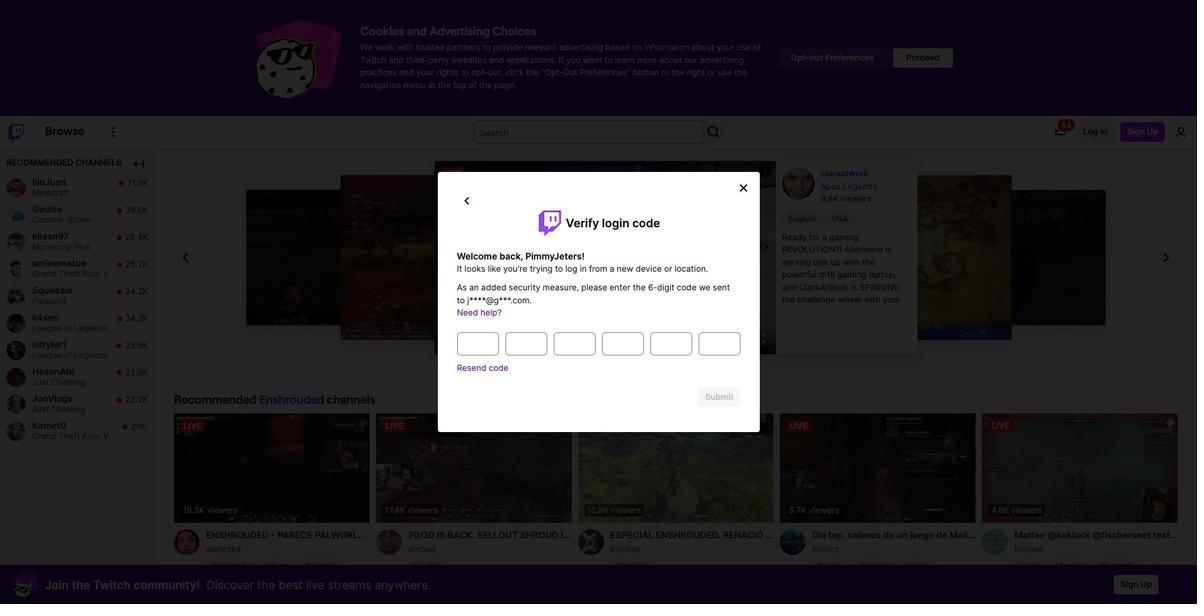 Task type: vqa. For each thing, say whether or not it's contained in the screenshot.
cookies IMAGE
yes



Task type: describe. For each thing, give the bounding box(es) containing it.
dia top, salimos de un juego de malitos para meternos en otro, a ver que tal enshrouded xdd | !vgc !anillo image
[[780, 413, 976, 523]]

Search Input search field
[[473, 120, 702, 144]]

bonjwa image
[[982, 530, 1008, 555]]

Digit 2 text field
[[505, 332, 547, 355]]

70/30 is back. sellout shroud is back!! reading all the subs and donations haha yup. image
[[376, 413, 572, 523]]

illojuan image
[[6, 178, 26, 197]]

cookies image
[[244, 13, 341, 103]]

eliasn97 image
[[6, 232, 26, 252]]

aminematue image
[[6, 259, 26, 279]]

claraatwork avatar image
[[782, 167, 814, 200]]

squeezie image
[[6, 286, 26, 306]]

Digit 6 text field
[[698, 332, 740, 355]]

elxokas image
[[578, 530, 604, 555]]

recommended channels group
[[0, 148, 155, 445]]

loltyler1 image
[[6, 340, 26, 360]]

Digit 4 text field
[[602, 332, 644, 355]]



Task type: locate. For each thing, give the bounding box(es) containing it.
verification code input element
[[457, 332, 740, 355]]

enshrouded - parece palworld mas sem pal só world image
[[174, 413, 369, 523]]

especial enshrouded. renació el gaming. image
[[578, 413, 774, 523]]

hasanabi image
[[6, 367, 26, 387]]

shroud image
[[376, 530, 402, 555]]

Digit 1 text field
[[457, 332, 499, 355]]

jonvlogs image
[[6, 394, 26, 414]]

knekro image
[[780, 530, 806, 555]]

coolcat image
[[13, 572, 39, 598]]

matteo @kekluck @fischersnet testen enshrouded image
[[982, 413, 1178, 523]]

kamet0 image
[[6, 422, 26, 441]]

gaules image
[[6, 205, 26, 224]]

Digit 5 text field
[[650, 332, 692, 355]]

Digit 3 text field
[[553, 332, 595, 355]]

alanzoka image
[[174, 530, 200, 555]]

k4sen image
[[6, 313, 26, 333]]



